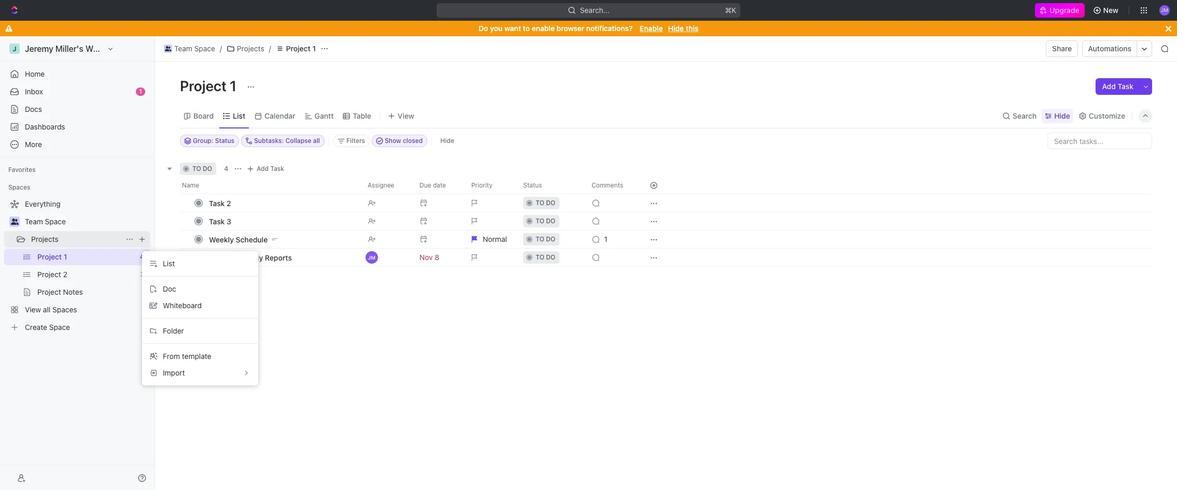 Task type: vqa. For each thing, say whether or not it's contained in the screenshot.
the topmost Project 1
yes



Task type: describe. For each thing, give the bounding box(es) containing it.
0 vertical spatial team space link
[[161, 43, 218, 55]]

1 horizontal spatial hide
[[668, 24, 684, 33]]

home link
[[4, 66, 150, 82]]

sidebar navigation
[[0, 36, 155, 491]]

favorites button
[[4, 164, 40, 176]]

upgrade
[[1050, 6, 1080, 15]]

team inside the sidebar navigation
[[25, 217, 43, 226]]

customize button
[[1076, 109, 1129, 123]]

enable
[[532, 24, 555, 33]]

folder button
[[146, 323, 254, 340]]

docs
[[25, 105, 42, 114]]

hide button
[[1042, 109, 1074, 123]]

review monthly reports
[[209, 253, 292, 262]]

0 horizontal spatial project
[[180, 77, 227, 94]]

0 vertical spatial list
[[233, 111, 245, 120]]

project 1 link
[[273, 43, 318, 55]]

weekly schedule link
[[206, 232, 359, 247]]

review monthly reports link
[[206, 250, 359, 265]]

share button
[[1046, 40, 1079, 57]]

enable
[[640, 24, 663, 33]]

new button
[[1089, 2, 1125, 19]]

⌘k
[[725, 6, 737, 15]]

2 vertical spatial add task
[[209, 271, 240, 280]]

weekly
[[209, 235, 234, 244]]

browser
[[557, 24, 585, 33]]

1 / from the left
[[220, 44, 222, 53]]

Search tasks... text field
[[1048, 133, 1152, 149]]

review
[[209, 253, 233, 262]]

want
[[505, 24, 521, 33]]

reports
[[265, 253, 292, 262]]

spaces
[[8, 184, 30, 191]]

calendar
[[265, 111, 295, 120]]

import
[[163, 369, 185, 378]]

share
[[1052, 44, 1072, 53]]

2 vertical spatial add task button
[[204, 270, 244, 282]]

1 horizontal spatial project 1
[[286, 44, 316, 53]]

weekly schedule
[[209, 235, 268, 244]]

list inside list "button"
[[163, 259, 175, 268]]

do you want to enable browser notifications? enable hide this
[[479, 24, 699, 33]]

whiteboard button
[[146, 298, 254, 314]]

search
[[1013, 111, 1037, 120]]

folder
[[163, 327, 184, 336]]

space inside tree
[[45, 217, 66, 226]]

monthly
[[235, 253, 263, 262]]

board
[[193, 111, 214, 120]]

1 horizontal spatial to
[[523, 24, 530, 33]]

doc
[[163, 285, 176, 294]]

dashboards
[[25, 122, 65, 131]]

automations button
[[1083, 41, 1137, 57]]

table
[[353, 111, 371, 120]]

1 vertical spatial to
[[192, 165, 201, 173]]

2 horizontal spatial add task
[[1102, 82, 1134, 91]]

hide button
[[436, 135, 459, 147]]

4
[[224, 165, 228, 173]]

task left 3
[[209, 217, 225, 226]]

to do
[[192, 165, 212, 173]]

table link
[[351, 109, 371, 123]]

task 3
[[209, 217, 231, 226]]

1 vertical spatial project 1
[[180, 77, 240, 94]]

doc button
[[146, 281, 254, 298]]

1 horizontal spatial add
[[257, 165, 269, 173]]

1 horizontal spatial space
[[194, 44, 215, 53]]

new
[[1104, 6, 1119, 15]]

0 vertical spatial team
[[174, 44, 192, 53]]

task up ‎task 2 link
[[270, 165, 284, 173]]

search...
[[580, 6, 610, 15]]

gantt link
[[313, 109, 334, 123]]

whiteboard
[[163, 301, 202, 310]]

2
[[227, 199, 231, 208]]

1 inside the sidebar navigation
[[139, 88, 142, 95]]



Task type: locate. For each thing, give the bounding box(es) containing it.
tree
[[4, 196, 150, 336]]

0 horizontal spatial /
[[220, 44, 222, 53]]

0 horizontal spatial add
[[209, 271, 222, 280]]

1 vertical spatial team
[[25, 217, 43, 226]]

0 horizontal spatial to
[[192, 165, 201, 173]]

/
[[220, 44, 222, 53], [269, 44, 271, 53]]

from template
[[163, 352, 211, 361]]

projects
[[237, 44, 264, 53], [31, 235, 59, 244]]

schedule
[[236, 235, 268, 244]]

1 horizontal spatial team
[[174, 44, 192, 53]]

add
[[1102, 82, 1116, 91], [257, 165, 269, 173], [209, 271, 222, 280]]

automations
[[1088, 44, 1132, 53]]

team
[[174, 44, 192, 53], [25, 217, 43, 226]]

notifications?
[[586, 24, 633, 33]]

0 horizontal spatial team space link
[[25, 214, 148, 230]]

0 horizontal spatial add task button
[[204, 270, 244, 282]]

projects link inside tree
[[31, 231, 121, 248]]

project
[[286, 44, 311, 53], [180, 77, 227, 94]]

0 horizontal spatial team space
[[25, 217, 66, 226]]

1 vertical spatial list
[[163, 259, 175, 268]]

add task button up ‎task 2 link
[[244, 163, 288, 175]]

do
[[203, 165, 212, 173]]

1 vertical spatial project
[[180, 77, 227, 94]]

template
[[182, 352, 211, 361]]

search button
[[1000, 109, 1040, 123]]

team space inside tree
[[25, 217, 66, 226]]

add task down review
[[209, 271, 240, 280]]

projects inside tree
[[31, 235, 59, 244]]

1 horizontal spatial team space link
[[161, 43, 218, 55]]

0 horizontal spatial team
[[25, 217, 43, 226]]

add for rightmost the add task button
[[1102, 82, 1116, 91]]

2 / from the left
[[269, 44, 271, 53]]

1 vertical spatial add task button
[[244, 163, 288, 175]]

1 horizontal spatial project
[[286, 44, 311, 53]]

1 horizontal spatial add task
[[257, 165, 284, 173]]

‎task
[[209, 199, 225, 208]]

3
[[227, 217, 231, 226]]

task up customize
[[1118, 82, 1134, 91]]

upgrade link
[[1035, 3, 1085, 18]]

‎task 2 link
[[206, 196, 359, 211]]

to left the do
[[192, 165, 201, 173]]

gantt
[[315, 111, 334, 120]]

0 vertical spatial add task
[[1102, 82, 1134, 91]]

2 horizontal spatial add task button
[[1096, 78, 1140, 95]]

2 horizontal spatial add
[[1102, 82, 1116, 91]]

1 inside project 1 link
[[312, 44, 316, 53]]

1 horizontal spatial projects link
[[224, 43, 267, 55]]

2 vertical spatial hide
[[440, 137, 454, 145]]

0 vertical spatial add task button
[[1096, 78, 1140, 95]]

0 vertical spatial projects
[[237, 44, 264, 53]]

team right user group icon
[[25, 217, 43, 226]]

0 vertical spatial hide
[[668, 24, 684, 33]]

1 horizontal spatial add task button
[[244, 163, 288, 175]]

list
[[233, 111, 245, 120], [163, 259, 175, 268]]

1 vertical spatial projects link
[[31, 231, 121, 248]]

user group image
[[11, 219, 18, 225]]

add up customize
[[1102, 82, 1116, 91]]

user group image
[[165, 46, 171, 51]]

‎task 2
[[209, 199, 231, 208]]

1 vertical spatial add task
[[257, 165, 284, 173]]

docs link
[[4, 101, 150, 118]]

board link
[[191, 109, 214, 123]]

0 horizontal spatial projects
[[31, 235, 59, 244]]

to
[[523, 24, 530, 33], [192, 165, 201, 173]]

team space link inside tree
[[25, 214, 148, 230]]

1 vertical spatial projects
[[31, 235, 59, 244]]

hide inside button
[[440, 137, 454, 145]]

hide inside dropdown button
[[1055, 111, 1070, 120]]

calendar link
[[263, 109, 295, 123]]

hide
[[668, 24, 684, 33], [1055, 111, 1070, 120], [440, 137, 454, 145]]

list button
[[146, 256, 254, 272]]

add down review
[[209, 271, 222, 280]]

tree containing team space
[[4, 196, 150, 336]]

space
[[194, 44, 215, 53], [45, 217, 66, 226]]

team space right user group image
[[174, 44, 215, 53]]

1 vertical spatial space
[[45, 217, 66, 226]]

0 vertical spatial project 1
[[286, 44, 316, 53]]

team space
[[174, 44, 215, 53], [25, 217, 66, 226]]

favorites
[[8, 166, 36, 174]]

team space link
[[161, 43, 218, 55], [25, 214, 148, 230]]

2 vertical spatial add
[[209, 271, 222, 280]]

2 horizontal spatial hide
[[1055, 111, 1070, 120]]

list right board
[[233, 111, 245, 120]]

add task up customize
[[1102, 82, 1134, 91]]

task 3 link
[[206, 214, 359, 229]]

dashboards link
[[4, 119, 150, 135]]

0 horizontal spatial list
[[163, 259, 175, 268]]

1 vertical spatial hide
[[1055, 111, 1070, 120]]

1 horizontal spatial projects
[[237, 44, 264, 53]]

add task button
[[1096, 78, 1140, 95], [244, 163, 288, 175], [204, 270, 244, 282]]

0 vertical spatial add
[[1102, 82, 1116, 91]]

0 vertical spatial projects link
[[224, 43, 267, 55]]

0 horizontal spatial add task
[[209, 271, 240, 280]]

task
[[1118, 82, 1134, 91], [270, 165, 284, 173], [209, 217, 225, 226], [224, 271, 240, 280]]

from
[[163, 352, 180, 361]]

home
[[25, 70, 45, 78]]

team space right user group icon
[[25, 217, 66, 226]]

space right user group icon
[[45, 217, 66, 226]]

0 vertical spatial project
[[286, 44, 311, 53]]

1 horizontal spatial list
[[233, 111, 245, 120]]

customize
[[1089, 111, 1126, 120]]

0 horizontal spatial hide
[[440, 137, 454, 145]]

import button
[[146, 365, 254, 382]]

0 horizontal spatial projects link
[[31, 231, 121, 248]]

list up doc
[[163, 259, 175, 268]]

1 horizontal spatial 1
[[230, 77, 237, 94]]

1 horizontal spatial /
[[269, 44, 271, 53]]

0 horizontal spatial 1
[[139, 88, 142, 95]]

0 vertical spatial space
[[194, 44, 215, 53]]

1 vertical spatial add
[[257, 165, 269, 173]]

add task button up customize
[[1096, 78, 1140, 95]]

0 horizontal spatial space
[[45, 217, 66, 226]]

tree inside the sidebar navigation
[[4, 196, 150, 336]]

1 vertical spatial team space link
[[25, 214, 148, 230]]

projects link
[[224, 43, 267, 55], [31, 231, 121, 248]]

you
[[490, 24, 503, 33]]

1
[[312, 44, 316, 53], [230, 77, 237, 94], [139, 88, 142, 95]]

1 horizontal spatial team space
[[174, 44, 215, 53]]

0 vertical spatial to
[[523, 24, 530, 33]]

add for the bottommost the add task button
[[209, 271, 222, 280]]

0 vertical spatial team space
[[174, 44, 215, 53]]

space right user group image
[[194, 44, 215, 53]]

task down review
[[224, 271, 240, 280]]

add right 4
[[257, 165, 269, 173]]

add task up ‎task 2 link
[[257, 165, 284, 173]]

this
[[686, 24, 699, 33]]

add task
[[1102, 82, 1134, 91], [257, 165, 284, 173], [209, 271, 240, 280]]

add task button down review
[[204, 270, 244, 282]]

to right want
[[523, 24, 530, 33]]

2 horizontal spatial 1
[[312, 44, 316, 53]]

team right user group image
[[174, 44, 192, 53]]

0 horizontal spatial project 1
[[180, 77, 240, 94]]

inbox
[[25, 87, 43, 96]]

1 vertical spatial team space
[[25, 217, 66, 226]]

list link
[[231, 109, 245, 123]]

do
[[479, 24, 488, 33]]

from template button
[[146, 349, 254, 365]]

project 1
[[286, 44, 316, 53], [180, 77, 240, 94]]



